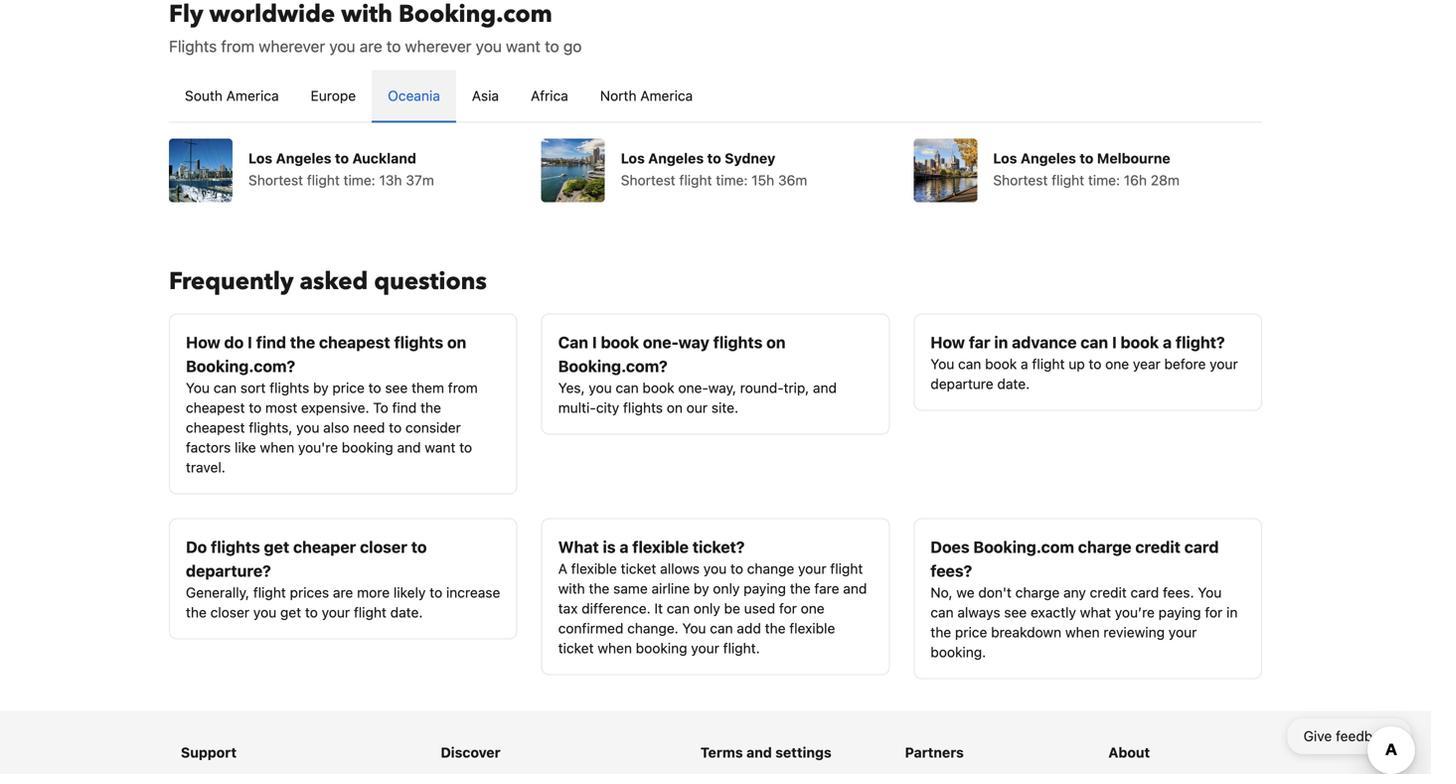 Task type: vqa. For each thing, say whether or not it's contained in the screenshot.
the "29 january 2024" option
no



Task type: describe. For each thing, give the bounding box(es) containing it.
can right it
[[667, 600, 690, 617]]

can inside does booking.com charge credit card fees? no, we don't charge any credit card fees. you can always see exactly what you're paying for in the price breakdown when reviewing your booking.
[[931, 604, 954, 621]]

0 horizontal spatial find
[[256, 333, 286, 352]]

can down be
[[710, 620, 733, 637]]

to inside los angeles to melbourne shortest flight time: 16h 28m
[[1080, 150, 1094, 166]]

change
[[747, 560, 794, 577]]

1 vertical spatial one-
[[678, 380, 708, 396]]

i inside "how far in advance can i book a flight? you can book a flight up to one year before your departure date."
[[1112, 333, 1117, 352]]

fees?
[[931, 561, 972, 580]]

more
[[357, 584, 390, 601]]

settings
[[775, 744, 832, 761]]

north america
[[600, 87, 693, 104]]

booking inside how do i find the cheapest flights on booking.com? you can sort flights by price to see them from cheapest to most expensive. to find the cheapest flights, you also need to consider factors like when you're booking and want to travel.
[[342, 439, 393, 456]]

advance
[[1012, 333, 1077, 352]]

to right likely
[[430, 584, 442, 601]]

your up fare
[[798, 560, 826, 577]]

0 horizontal spatial flexible
[[571, 560, 617, 577]]

to
[[373, 400, 388, 416]]

when inside how do i find the cheapest flights on booking.com? you can sort flights by price to see them from cheapest to most expensive. to find the cheapest flights, you also need to consider factors like when you're booking and want to travel.
[[260, 439, 294, 456]]

europe
[[311, 87, 356, 104]]

your inside do flights get cheaper closer to departure? generally, flight prices are more likely to increase the closer you get to your flight date.
[[322, 604, 350, 621]]

0 vertical spatial one-
[[643, 333, 678, 352]]

1 horizontal spatial flexible
[[632, 538, 689, 557]]

you inside how do i find the cheapest flights on booking.com? you can sort flights by price to see them from cheapest to most expensive. to find the cheapest flights, you also need to consider factors like when you're booking and want to travel.
[[296, 419, 319, 436]]

fare
[[814, 580, 839, 597]]

africa button
[[515, 70, 584, 122]]

booking.
[[931, 644, 986, 660]]

what
[[558, 538, 599, 557]]

flight inside los angeles to melbourne shortest flight time: 16h 28m
[[1052, 172, 1084, 188]]

by inside how do i find the cheapest flights on booking.com? you can sort flights by price to see them from cheapest to most expensive. to find the cheapest flights, you also need to consider factors like when you're booking and want to travel.
[[313, 380, 329, 396]]

1 vertical spatial only
[[693, 600, 720, 617]]

i inside how do i find the cheapest flights on booking.com? you can sort flights by price to see them from cheapest to most expensive. to find the cheapest flights, you also need to consider factors like when you're booking and want to travel.
[[247, 333, 252, 352]]

a
[[558, 560, 567, 577]]

price inside how do i find the cheapest flights on booking.com? you can sort flights by price to see them from cheapest to most expensive. to find the cheapest flights, you also need to consider factors like when you're booking and want to travel.
[[332, 380, 365, 396]]

do flights get cheaper closer to departure? generally, flight prices are more likely to increase the closer you get to your flight date.
[[186, 538, 500, 621]]

time: for sydney
[[716, 172, 748, 188]]

we
[[956, 584, 975, 601]]

paying inside what is a flexible ticket? a flexible ticket allows you to change your flight with the same airline by only paying the fare and tax difference. it can only be used for one confirmed change. you can add the flexible ticket when booking your flight.
[[743, 580, 786, 597]]

you inside does booking.com charge credit card fees? no, we don't charge any credit card fees. you can always see exactly what you're paying for in the price breakdown when reviewing your booking.
[[1198, 584, 1222, 601]]

any
[[1063, 584, 1086, 601]]

add
[[737, 620, 761, 637]]

city
[[596, 400, 619, 416]]

our
[[686, 400, 708, 416]]

are inside do flights get cheaper closer to departure? generally, flight prices are more likely to increase the closer you get to your flight date.
[[333, 584, 353, 601]]

book right can
[[601, 333, 639, 352]]

airline
[[651, 580, 690, 597]]

0 vertical spatial are
[[360, 37, 382, 56]]

you inside how do i find the cheapest flights on booking.com? you can sort flights by price to see them from cheapest to most expensive. to find the cheapest flights, you also need to consider factors like when you're booking and want to travel.
[[186, 380, 210, 396]]

difference.
[[582, 600, 651, 617]]

1 horizontal spatial closer
[[360, 538, 407, 557]]

no,
[[931, 584, 953, 601]]

always
[[957, 604, 1000, 621]]

booking inside what is a flexible ticket? a flexible ticket allows you to change your flight with the same airline by only paying the fare and tax difference. it can only be used for one confirmed change. you can add the flexible ticket when booking your flight.
[[636, 640, 687, 656]]

15h
[[751, 172, 774, 188]]

flight?
[[1176, 333, 1225, 352]]

increase
[[446, 584, 500, 601]]

ticket?
[[692, 538, 745, 557]]

shortest for los angeles to auckland shortest flight time: 13h 37m
[[248, 172, 303, 188]]

37m
[[406, 172, 434, 188]]

feedback
[[1336, 728, 1395, 744]]

1 wherever from the left
[[259, 37, 325, 56]]

36m
[[778, 172, 807, 188]]

trip,
[[784, 380, 809, 396]]

about
[[1108, 744, 1150, 761]]

1 horizontal spatial ticket
[[621, 560, 656, 577]]

confirmed
[[558, 620, 623, 637]]

to down 'prices'
[[305, 604, 318, 621]]

in inside does booking.com charge credit card fees? no, we don't charge any credit card fees. you can always see exactly what you're paying for in the price breakdown when reviewing your booking.
[[1226, 604, 1238, 621]]

0 vertical spatial only
[[713, 580, 740, 597]]

sydney
[[725, 150, 775, 166]]

and inside can i book one-way flights on booking.com? yes, you can book one-way, round-trip, and multi-city flights on our site.
[[813, 380, 837, 396]]

cheaper
[[293, 538, 356, 557]]

change.
[[627, 620, 678, 637]]

booking.com? inside how do i find the cheapest flights on booking.com? you can sort flights by price to see them from cheapest to most expensive. to find the cheapest flights, you also need to consider factors like when you're booking and want to travel.
[[186, 357, 295, 376]]

what is a flexible ticket? a flexible ticket allows you to change your flight with the same airline by only paying the fare and tax difference. it can only be used for one confirmed change. you can add the flexible ticket when booking your flight.
[[558, 538, 867, 656]]

los angeles to sydney image
[[541, 139, 605, 202]]

expensive.
[[301, 400, 369, 416]]

can i book one-way flights on booking.com? yes, you can book one-way, round-trip, and multi-city flights on our site.
[[558, 333, 837, 416]]

america for north america
[[640, 87, 693, 104]]

the inside does booking.com charge credit card fees? no, we don't charge any credit card fees. you can always see exactly what you're paying for in the price breakdown when reviewing your booking.
[[931, 624, 951, 640]]

you're
[[298, 439, 338, 456]]

in inside "how far in advance can i book a flight? you can book a flight up to one year before your departure date."
[[994, 333, 1008, 352]]

to left go
[[545, 37, 559, 56]]

it
[[654, 600, 663, 617]]

2 vertical spatial cheapest
[[186, 419, 245, 436]]

los for los angeles to auckland shortest flight time: 13h 37m
[[248, 150, 272, 166]]

terms
[[700, 744, 743, 761]]

what
[[1080, 604, 1111, 621]]

can inside how do i find the cheapest flights on booking.com? you can sort flights by price to see them from cheapest to most expensive. to find the cheapest flights, you also need to consider factors like when you're booking and want to travel.
[[213, 380, 237, 396]]

book left way,
[[642, 380, 674, 396]]

frequently
[[169, 265, 294, 298]]

los for los angeles to melbourne shortest flight time: 16h 28m
[[993, 150, 1017, 166]]

2 horizontal spatial on
[[766, 333, 786, 352]]

don't
[[978, 584, 1012, 601]]

how far in advance can i book a flight? you can book a flight up to one year before your departure date.
[[931, 333, 1238, 392]]

give feedback
[[1304, 728, 1395, 744]]

by inside what is a flexible ticket? a flexible ticket allows you to change your flight with the same airline by only paying the fare and tax difference. it can only be used for one confirmed change. you can add the flexible ticket when booking your flight.
[[694, 580, 709, 597]]

1 vertical spatial find
[[392, 400, 417, 416]]

on inside how do i find the cheapest flights on booking.com? you can sort flights by price to see them from cheapest to most expensive. to find the cheapest flights, you also need to consider factors like when you're booking and want to travel.
[[447, 333, 466, 352]]

way,
[[708, 380, 736, 396]]

1 vertical spatial get
[[280, 604, 301, 621]]

does
[[931, 538, 970, 557]]

0 horizontal spatial from
[[221, 37, 255, 56]]

support
[[181, 744, 237, 761]]

your inside does booking.com charge credit card fees? no, we don't charge any credit card fees. you can always see exactly what you're paying for in the price breakdown when reviewing your booking.
[[1169, 624, 1197, 640]]

the up difference.
[[589, 580, 610, 597]]

to up likely
[[411, 538, 427, 557]]

booking.com
[[973, 538, 1074, 557]]

one inside what is a flexible ticket? a flexible ticket allows you to change your flight with the same airline by only paying the fare and tax difference. it can only be used for one confirmed change. you can add the flexible ticket when booking your flight.
[[801, 600, 824, 617]]

your inside "how far in advance can i book a flight? you can book a flight up to one year before your departure date."
[[1210, 356, 1238, 372]]

south america
[[185, 87, 279, 104]]

oceania button
[[372, 70, 456, 122]]

paying inside does booking.com charge credit card fees? no, we don't charge any credit card fees. you can always see exactly what you're paying for in the price breakdown when reviewing your booking.
[[1158, 604, 1201, 621]]

0 vertical spatial credit
[[1135, 538, 1181, 557]]

flight inside what is a flexible ticket? a flexible ticket allows you to change your flight with the same airline by only paying the fare and tax difference. it can only be used for one confirmed change. you can add the flexible ticket when booking your flight.
[[830, 560, 863, 577]]

one inside "how far in advance can i book a flight? you can book a flight up to one year before your departure date."
[[1105, 356, 1129, 372]]

shortest for los angeles to melbourne shortest flight time: 16h 28m
[[993, 172, 1048, 188]]

to up oceania
[[386, 37, 401, 56]]

travel.
[[186, 459, 225, 476]]

and right terms
[[746, 744, 772, 761]]

also
[[323, 419, 349, 436]]

flights right way
[[713, 333, 763, 352]]

your left flight.
[[691, 640, 719, 656]]

the inside do flights get cheaper closer to departure? generally, flight prices are more likely to increase the closer you get to your flight date.
[[186, 604, 207, 621]]

book down far
[[985, 356, 1017, 372]]

year
[[1133, 356, 1161, 372]]

to inside los angeles to sydney shortest flight time: 15h 36m
[[707, 150, 721, 166]]

multi-
[[558, 400, 596, 416]]

do
[[186, 538, 207, 557]]

to up 'to'
[[368, 380, 381, 396]]

consider
[[405, 419, 461, 436]]

2 wherever from the left
[[405, 37, 472, 56]]

give
[[1304, 728, 1332, 744]]

from inside how do i find the cheapest flights on booking.com? you can sort flights by price to see them from cheapest to most expensive. to find the cheapest flights, you also need to consider factors like when you're booking and want to travel.
[[448, 380, 478, 396]]

28m
[[1151, 172, 1180, 188]]

asia
[[472, 87, 499, 104]]

need
[[353, 419, 385, 436]]

round-
[[740, 380, 784, 396]]

breakdown
[[991, 624, 1062, 640]]

to right need
[[389, 419, 402, 436]]

can
[[558, 333, 588, 352]]

time: for auckland
[[343, 172, 375, 188]]

departure
[[931, 376, 993, 392]]

you inside what is a flexible ticket? a flexible ticket allows you to change your flight with the same airline by only paying the fare and tax difference. it can only be used for one confirmed change. you can add the flexible ticket when booking your flight.
[[682, 620, 706, 637]]

to inside what is a flexible ticket? a flexible ticket allows you to change your flight with the same airline by only paying the fare and tax difference. it can only be used for one confirmed change. you can add the flexible ticket when booking your flight.
[[730, 560, 743, 577]]

go
[[563, 37, 582, 56]]

way
[[678, 333, 709, 352]]

date. inside do flights get cheaper closer to departure? generally, flight prices are more likely to increase the closer you get to your flight date.
[[390, 604, 423, 621]]

flights up them
[[394, 333, 443, 352]]

see inside does booking.com charge credit card fees? no, we don't charge any credit card fees. you can always see exactly what you're paying for in the price breakdown when reviewing your booking.
[[1004, 604, 1027, 621]]

flights,
[[249, 419, 293, 436]]

give feedback button
[[1288, 719, 1411, 754]]

16h
[[1124, 172, 1147, 188]]

how do i find the cheapest flights on booking.com? you can sort flights by price to see them from cheapest to most expensive. to find the cheapest flights, you also need to consider factors like when you're booking and want to travel.
[[186, 333, 478, 476]]

flight inside 'los angeles to auckland shortest flight time: 13h 37m'
[[307, 172, 340, 188]]

site.
[[711, 400, 738, 416]]

how for how far in advance can i book a flight?
[[931, 333, 965, 352]]

europe button
[[295, 70, 372, 122]]

can up up
[[1080, 333, 1108, 352]]

flights up most
[[270, 380, 309, 396]]

2 horizontal spatial a
[[1163, 333, 1172, 352]]



Task type: locate. For each thing, give the bounding box(es) containing it.
cheapest
[[319, 333, 390, 352], [186, 400, 245, 416], [186, 419, 245, 436]]

how
[[186, 333, 220, 352], [931, 333, 965, 352]]

3 angeles from the left
[[1021, 150, 1076, 166]]

0 horizontal spatial i
[[247, 333, 252, 352]]

los inside los angeles to melbourne shortest flight time: 16h 28m
[[993, 150, 1017, 166]]

see
[[385, 380, 408, 396], [1004, 604, 1027, 621]]

reviewing
[[1103, 624, 1165, 640]]

see up breakdown
[[1004, 604, 1027, 621]]

0 vertical spatial price
[[332, 380, 365, 396]]

to down sort
[[249, 400, 262, 416]]

1 i from the left
[[247, 333, 252, 352]]

prices
[[290, 584, 329, 601]]

0 horizontal spatial closer
[[210, 604, 250, 621]]

to inside 'los angeles to auckland shortest flight time: 13h 37m'
[[335, 150, 349, 166]]

are
[[360, 37, 382, 56], [333, 584, 353, 601]]

used
[[744, 600, 775, 617]]

you down ticket?
[[703, 560, 727, 577]]

the down generally,
[[186, 604, 207, 621]]

0 horizontal spatial booking.com?
[[186, 357, 295, 376]]

is
[[603, 538, 616, 557]]

1 horizontal spatial price
[[955, 624, 987, 640]]

most
[[265, 400, 297, 416]]

shortest inside los angeles to melbourne shortest flight time: 16h 28m
[[993, 172, 1048, 188]]

1 horizontal spatial on
[[667, 400, 683, 416]]

date.
[[997, 376, 1030, 392], [390, 604, 423, 621]]

questions
[[374, 265, 487, 298]]

1 vertical spatial see
[[1004, 604, 1027, 621]]

0 horizontal spatial time:
[[343, 172, 375, 188]]

before
[[1164, 356, 1206, 372]]

2 horizontal spatial los
[[993, 150, 1017, 166]]

paying up used
[[743, 580, 786, 597]]

to
[[386, 37, 401, 56], [545, 37, 559, 56], [335, 150, 349, 166], [707, 150, 721, 166], [1080, 150, 1094, 166], [1089, 356, 1102, 372], [368, 380, 381, 396], [249, 400, 262, 416], [389, 419, 402, 436], [459, 439, 472, 456], [411, 538, 427, 557], [730, 560, 743, 577], [430, 584, 442, 601], [305, 604, 318, 621]]

you inside do flights get cheaper closer to departure? generally, flight prices are more likely to increase the closer you get to your flight date.
[[253, 604, 276, 621]]

0 horizontal spatial credit
[[1090, 584, 1127, 601]]

0 horizontal spatial see
[[385, 380, 408, 396]]

the
[[290, 333, 315, 352], [420, 400, 441, 416], [589, 580, 610, 597], [790, 580, 811, 597], [186, 604, 207, 621], [765, 620, 786, 637], [931, 624, 951, 640]]

want inside how do i find the cheapest flights on booking.com? you can sort flights by price to see them from cheapest to most expensive. to find the cheapest flights, you also need to consider factors like when you're booking and want to travel.
[[425, 439, 456, 456]]

one-
[[643, 333, 678, 352], [678, 380, 708, 396]]

for inside what is a flexible ticket? a flexible ticket allows you to change your flight with the same airline by only paying the fare and tax difference. it can only be used for one confirmed change. you can add the flexible ticket when booking your flight.
[[779, 600, 797, 617]]

how left far
[[931, 333, 965, 352]]

0 horizontal spatial one
[[801, 600, 824, 617]]

1 vertical spatial card
[[1131, 584, 1159, 601]]

shortest inside 'los angeles to auckland shortest flight time: 13h 37m'
[[248, 172, 303, 188]]

for inside does booking.com charge credit card fees? no, we don't charge any credit card fees. you can always see exactly what you're paying for in the price breakdown when reviewing your booking.
[[1205, 604, 1223, 621]]

shortest inside los angeles to sydney shortest flight time: 15h 36m
[[621, 172, 675, 188]]

south america button
[[169, 70, 295, 122]]

2 angeles from the left
[[648, 150, 704, 166]]

los inside 'los angeles to auckland shortest flight time: 13h 37m'
[[248, 150, 272, 166]]

card
[[1184, 538, 1219, 557], [1131, 584, 1159, 601]]

time: left 13h
[[343, 172, 375, 188]]

does booking.com charge credit card fees? no, we don't charge any credit card fees. you can always see exactly what you're paying for in the price breakdown when reviewing your booking.
[[931, 538, 1238, 660]]

you up you're
[[296, 419, 319, 436]]

how inside how do i find the cheapest flights on booking.com? you can sort flights by price to see them from cheapest to most expensive. to find the cheapest flights, you also need to consider factors like when you're booking and want to travel.
[[186, 333, 220, 352]]

1 vertical spatial credit
[[1090, 584, 1127, 601]]

1 vertical spatial charge
[[1015, 584, 1060, 601]]

see up 'to'
[[385, 380, 408, 396]]

are left the more
[[333, 584, 353, 601]]

angeles inside 'los angeles to auckland shortest flight time: 13h 37m'
[[276, 150, 331, 166]]

1 horizontal spatial time:
[[716, 172, 748, 188]]

flexible up allows
[[632, 538, 689, 557]]

1 horizontal spatial los
[[621, 150, 645, 166]]

1 horizontal spatial in
[[1226, 604, 1238, 621]]

credit up fees.
[[1135, 538, 1181, 557]]

a down the advance
[[1021, 356, 1028, 372]]

1 horizontal spatial charge
[[1078, 538, 1132, 557]]

time: inside 'los angeles to auckland shortest flight time: 13h 37m'
[[343, 172, 375, 188]]

how for how do i find the cheapest flights on booking.com?
[[186, 333, 220, 352]]

0 horizontal spatial a
[[619, 538, 629, 557]]

flights
[[169, 37, 217, 56]]

0 vertical spatial in
[[994, 333, 1008, 352]]

can up city
[[616, 380, 639, 396]]

los
[[248, 150, 272, 166], [621, 150, 645, 166], [993, 150, 1017, 166]]

to down consider
[[459, 439, 472, 456]]

for right used
[[779, 600, 797, 617]]

0 horizontal spatial are
[[333, 584, 353, 601]]

shortest
[[248, 172, 303, 188], [621, 172, 675, 188], [993, 172, 1048, 188]]

departure?
[[186, 561, 271, 580]]

i right can
[[592, 333, 597, 352]]

in
[[994, 333, 1008, 352], [1226, 604, 1238, 621]]

2 i from the left
[[592, 333, 597, 352]]

13h
[[379, 172, 402, 188]]

angeles down north america button
[[648, 150, 704, 166]]

0 horizontal spatial wherever
[[259, 37, 325, 56]]

tab list
[[169, 70, 1262, 124]]

1 vertical spatial booking
[[636, 640, 687, 656]]

asked
[[300, 265, 368, 298]]

and right trip,
[[813, 380, 837, 396]]

3 shortest from the left
[[993, 172, 1048, 188]]

i inside can i book one-way flights on booking.com? yes, you can book one-way, round-trip, and multi-city flights on our site.
[[592, 333, 597, 352]]

los inside los angeles to sydney shortest flight time: 15h 36m
[[621, 150, 645, 166]]

angeles inside los angeles to sydney shortest flight time: 15h 36m
[[648, 150, 704, 166]]

you up europe in the left top of the page
[[329, 37, 355, 56]]

the down frequently asked questions
[[290, 333, 315, 352]]

0 vertical spatial card
[[1184, 538, 1219, 557]]

a inside what is a flexible ticket? a flexible ticket allows you to change your flight with the same airline by only paying the fare and tax difference. it can only be used for one confirmed change. you can add the flexible ticket when booking your flight.
[[619, 538, 629, 557]]

2 horizontal spatial shortest
[[993, 172, 1048, 188]]

1 horizontal spatial a
[[1021, 356, 1028, 372]]

0 vertical spatial closer
[[360, 538, 407, 557]]

by
[[313, 380, 329, 396], [694, 580, 709, 597]]

los angeles to auckland image
[[169, 139, 233, 202]]

shortest right los angeles to melbourne image
[[993, 172, 1048, 188]]

wherever up oceania
[[405, 37, 472, 56]]

date. down likely
[[390, 604, 423, 621]]

0 vertical spatial flexible
[[632, 538, 689, 557]]

0 horizontal spatial los
[[248, 150, 272, 166]]

when down confirmed
[[598, 640, 632, 656]]

0 horizontal spatial how
[[186, 333, 220, 352]]

north
[[600, 87, 637, 104]]

1 horizontal spatial paying
[[1158, 604, 1201, 621]]

1 vertical spatial flexible
[[571, 560, 617, 577]]

can down the no,
[[931, 604, 954, 621]]

paying down fees.
[[1158, 604, 1201, 621]]

time: inside los angeles to melbourne shortest flight time: 16h 28m
[[1088, 172, 1120, 188]]

only left be
[[693, 600, 720, 617]]

you up city
[[589, 380, 612, 396]]

shortest right 'los angeles to auckland' image
[[248, 172, 303, 188]]

flight up fare
[[830, 560, 863, 577]]

charge up the exactly
[[1015, 584, 1060, 601]]

2 shortest from the left
[[621, 172, 675, 188]]

want down consider
[[425, 439, 456, 456]]

can left sort
[[213, 380, 237, 396]]

1 vertical spatial one
[[801, 600, 824, 617]]

1 horizontal spatial credit
[[1135, 538, 1181, 557]]

from right flights on the top left of page
[[221, 37, 255, 56]]

credit up what
[[1090, 584, 1127, 601]]

your down 'prices'
[[322, 604, 350, 621]]

find
[[256, 333, 286, 352], [392, 400, 417, 416]]

tab list containing south america
[[169, 70, 1262, 124]]

3 i from the left
[[1112, 333, 1117, 352]]

up
[[1069, 356, 1085, 372]]

2 horizontal spatial when
[[1065, 624, 1100, 640]]

2 how from the left
[[931, 333, 965, 352]]

0 vertical spatial see
[[385, 380, 408, 396]]

want left go
[[506, 37, 541, 56]]

2 booking.com? from the left
[[558, 357, 668, 376]]

0 vertical spatial by
[[313, 380, 329, 396]]

shortest right los angeles to sydney "image"
[[621, 172, 675, 188]]

flight inside "how far in advance can i book a flight? you can book a flight up to one year before your departure date."
[[1032, 356, 1065, 372]]

booking down need
[[342, 439, 393, 456]]

how inside "how far in advance can i book a flight? you can book a flight up to one year before your departure date."
[[931, 333, 965, 352]]

the left fare
[[790, 580, 811, 597]]

the up consider
[[420, 400, 441, 416]]

you left sort
[[186, 380, 210, 396]]

closer
[[360, 538, 407, 557], [210, 604, 250, 621]]

price inside does booking.com charge credit card fees? no, we don't charge any credit card fees. you can always see exactly what you're paying for in the price breakdown when reviewing your booking.
[[955, 624, 987, 640]]

on down questions at the left top of the page
[[447, 333, 466, 352]]

flight left 13h
[[307, 172, 340, 188]]

1 horizontal spatial shortest
[[621, 172, 675, 188]]

1 horizontal spatial by
[[694, 580, 709, 597]]

in right far
[[994, 333, 1008, 352]]

1 horizontal spatial for
[[1205, 604, 1223, 621]]

angeles for auckland
[[276, 150, 331, 166]]

flight left '16h' on the right
[[1052, 172, 1084, 188]]

to right up
[[1089, 356, 1102, 372]]

to left sydney
[[707, 150, 721, 166]]

flights inside do flights get cheaper closer to departure? generally, flight prices are more likely to increase the closer you get to your flight date.
[[211, 538, 260, 557]]

flight inside los angeles to sydney shortest flight time: 15h 36m
[[679, 172, 712, 188]]

booking.com? up city
[[558, 357, 668, 376]]

1 horizontal spatial date.
[[997, 376, 1030, 392]]

frequently asked questions
[[169, 265, 487, 298]]

0 vertical spatial booking
[[342, 439, 393, 456]]

1 angeles from the left
[[276, 150, 331, 166]]

shortest for los angeles to sydney shortest flight time: 15h 36m
[[621, 172, 675, 188]]

los angeles to auckland shortest flight time: 13h 37m
[[248, 150, 434, 188]]

partners
[[905, 744, 964, 761]]

time: down sydney
[[716, 172, 748, 188]]

2 horizontal spatial angeles
[[1021, 150, 1076, 166]]

0 vertical spatial a
[[1163, 333, 1172, 352]]

time: for melbourne
[[1088, 172, 1120, 188]]

1 horizontal spatial one
[[1105, 356, 1129, 372]]

flight down the more
[[354, 604, 387, 621]]

with
[[558, 580, 585, 597]]

1 horizontal spatial booking.com?
[[558, 357, 668, 376]]

0 vertical spatial ticket
[[621, 560, 656, 577]]

angeles for sydney
[[648, 150, 704, 166]]

1 vertical spatial cheapest
[[186, 400, 245, 416]]

2 vertical spatial a
[[619, 538, 629, 557]]

you right change.
[[682, 620, 706, 637]]

1 horizontal spatial are
[[360, 37, 382, 56]]

flight left 15h
[[679, 172, 712, 188]]

closer down generally,
[[210, 604, 250, 621]]

south
[[185, 87, 223, 104]]

2 america from the left
[[640, 87, 693, 104]]

when inside what is a flexible ticket? a flexible ticket allows you to change your flight with the same airline by only paying the fare and tax difference. it can only be used for one confirmed change. you can add the flexible ticket when booking your flight.
[[598, 640, 632, 656]]

0 horizontal spatial date.
[[390, 604, 423, 621]]

1 vertical spatial ticket
[[558, 640, 594, 656]]

1 vertical spatial from
[[448, 380, 478, 396]]

1 horizontal spatial angeles
[[648, 150, 704, 166]]

1 horizontal spatial from
[[448, 380, 478, 396]]

closer up the more
[[360, 538, 407, 557]]

2 vertical spatial flexible
[[789, 620, 835, 637]]

you're
[[1115, 604, 1155, 621]]

0 horizontal spatial ticket
[[558, 640, 594, 656]]

0 horizontal spatial shortest
[[248, 172, 303, 188]]

0 vertical spatial find
[[256, 333, 286, 352]]

the down used
[[765, 620, 786, 637]]

0 horizontal spatial america
[[226, 87, 279, 104]]

you
[[329, 37, 355, 56], [476, 37, 502, 56], [589, 380, 612, 396], [296, 419, 319, 436], [703, 560, 727, 577], [253, 604, 276, 621]]

time: left '16h' on the right
[[1088, 172, 1120, 188]]

you down departure?
[[253, 604, 276, 621]]

angeles for melbourne
[[1021, 150, 1076, 166]]

date. inside "how far in advance can i book a flight? you can book a flight up to one year before your departure date."
[[997, 376, 1030, 392]]

see inside how do i find the cheapest flights on booking.com? you can sort flights by price to see them from cheapest to most expensive. to find the cheapest flights, you also need to consider factors like when you're booking and want to travel.
[[385, 380, 408, 396]]

0 vertical spatial get
[[264, 538, 289, 557]]

flight left 'prices'
[[253, 584, 286, 601]]

i
[[247, 333, 252, 352], [592, 333, 597, 352], [1112, 333, 1117, 352]]

only
[[713, 580, 740, 597], [693, 600, 720, 617]]

time: inside los angeles to sydney shortest flight time: 15h 36m
[[716, 172, 748, 188]]

0 horizontal spatial angeles
[[276, 150, 331, 166]]

price
[[332, 380, 365, 396], [955, 624, 987, 640]]

0 horizontal spatial paying
[[743, 580, 786, 597]]

you right fees.
[[1198, 584, 1222, 601]]

1 horizontal spatial america
[[640, 87, 693, 104]]

on left our at the left bottom
[[667, 400, 683, 416]]

los angeles to melbourne image
[[914, 139, 977, 202]]

discover
[[441, 744, 500, 761]]

to inside "how far in advance can i book a flight? you can book a flight up to one year before your departure date."
[[1089, 356, 1102, 372]]

your
[[1210, 356, 1238, 372], [798, 560, 826, 577], [322, 604, 350, 621], [1169, 624, 1197, 640], [691, 640, 719, 656]]

when down flights,
[[260, 439, 294, 456]]

generally,
[[186, 584, 249, 601]]

1 vertical spatial are
[[333, 584, 353, 601]]

you inside "how far in advance can i book a flight? you can book a flight up to one year before your departure date."
[[931, 356, 954, 372]]

3 los from the left
[[993, 150, 1017, 166]]

you inside can i book one-way flights on booking.com? yes, you can book one-way, round-trip, and multi-city flights on our site.
[[589, 380, 612, 396]]

1 booking.com? from the left
[[186, 357, 295, 376]]

1 vertical spatial closer
[[210, 604, 250, 621]]

2 horizontal spatial flexible
[[789, 620, 835, 637]]

time:
[[343, 172, 375, 188], [716, 172, 748, 188], [1088, 172, 1120, 188]]

1 america from the left
[[226, 87, 279, 104]]

on up the round-
[[766, 333, 786, 352]]

1 horizontal spatial card
[[1184, 538, 1219, 557]]

a up before
[[1163, 333, 1172, 352]]

1 vertical spatial in
[[1226, 604, 1238, 621]]

1 horizontal spatial when
[[598, 640, 632, 656]]

charge up the any
[[1078, 538, 1132, 557]]

los for los angeles to sydney shortest flight time: 15h 36m
[[621, 150, 645, 166]]

ticket
[[621, 560, 656, 577], [558, 640, 594, 656]]

north america button
[[584, 70, 709, 122]]

from
[[221, 37, 255, 56], [448, 380, 478, 396]]

auckland
[[352, 150, 416, 166]]

2 time: from the left
[[716, 172, 748, 188]]

when
[[260, 439, 294, 456], [1065, 624, 1100, 640], [598, 640, 632, 656]]

1 vertical spatial a
[[1021, 356, 1028, 372]]

are up the europe button
[[360, 37, 382, 56]]

you inside what is a flexible ticket? a flexible ticket allows you to change your flight with the same airline by only paying the fare and tax difference. it can only be used for one confirmed change. you can add the flexible ticket when booking your flight.
[[703, 560, 727, 577]]

angeles inside los angeles to melbourne shortest flight time: 16h 28m
[[1021, 150, 1076, 166]]

how left do
[[186, 333, 220, 352]]

0 horizontal spatial card
[[1131, 584, 1159, 601]]

get down 'prices'
[[280, 604, 301, 621]]

america for south america
[[226, 87, 279, 104]]

when inside does booking.com charge credit card fees? no, we don't charge any credit card fees. you can always see exactly what you're paying for in the price breakdown when reviewing your booking.
[[1065, 624, 1100, 640]]

for right you're
[[1205, 604, 1223, 621]]

find right 'to'
[[392, 400, 417, 416]]

sort
[[240, 380, 266, 396]]

flights right city
[[623, 400, 663, 416]]

oceania
[[388, 87, 440, 104]]

1 horizontal spatial want
[[506, 37, 541, 56]]

0 vertical spatial charge
[[1078, 538, 1132, 557]]

1 horizontal spatial booking
[[636, 640, 687, 656]]

2 los from the left
[[621, 150, 645, 166]]

booking.com? inside can i book one-way flights on booking.com? yes, you can book one-way, round-trip, and multi-city flights on our site.
[[558, 357, 668, 376]]

0 horizontal spatial booking
[[342, 439, 393, 456]]

can up departure
[[958, 356, 981, 372]]

0 vertical spatial cheapest
[[319, 333, 390, 352]]

0 vertical spatial one
[[1105, 356, 1129, 372]]

los angeles to sydney shortest flight time: 15h 36m
[[621, 150, 807, 188]]

flexible
[[632, 538, 689, 557], [571, 560, 617, 577], [789, 620, 835, 637]]

los right 'los angeles to auckland' image
[[248, 150, 272, 166]]

1 vertical spatial want
[[425, 439, 456, 456]]

1 los from the left
[[248, 150, 272, 166]]

i right the advance
[[1112, 333, 1117, 352]]

your down flight? in the top of the page
[[1210, 356, 1238, 372]]

2 horizontal spatial time:
[[1088, 172, 1120, 188]]

booking down change.
[[636, 640, 687, 656]]

1 horizontal spatial how
[[931, 333, 965, 352]]

flights from wherever you are to wherever you want to go
[[169, 37, 582, 56]]

exactly
[[1031, 604, 1076, 621]]

flight down the advance
[[1032, 356, 1065, 372]]

factors
[[186, 439, 231, 456]]

you up asia
[[476, 37, 502, 56]]

ticket up same
[[621, 560, 656, 577]]

them
[[411, 380, 444, 396]]

in right you're
[[1226, 604, 1238, 621]]

america right south
[[226, 87, 279, 104]]

1 vertical spatial paying
[[1158, 604, 1201, 621]]

can inside can i book one-way flights on booking.com? yes, you can book one-way, round-trip, and multi-city flights on our site.
[[616, 380, 639, 396]]

1 time: from the left
[[343, 172, 375, 188]]

when down what
[[1065, 624, 1100, 640]]

only up be
[[713, 580, 740, 597]]

fees.
[[1163, 584, 1194, 601]]

africa
[[531, 87, 568, 104]]

same
[[613, 580, 648, 597]]

0 vertical spatial paying
[[743, 580, 786, 597]]

on
[[447, 333, 466, 352], [766, 333, 786, 352], [667, 400, 683, 416]]

1 horizontal spatial find
[[392, 400, 417, 416]]

1 shortest from the left
[[248, 172, 303, 188]]

and inside how do i find the cheapest flights on booking.com? you can sort flights by price to see them from cheapest to most expensive. to find the cheapest flights, you also need to consider factors like when you're booking and want to travel.
[[397, 439, 421, 456]]

a right is
[[619, 538, 629, 557]]

0 horizontal spatial want
[[425, 439, 456, 456]]

and right fare
[[843, 580, 867, 597]]

0 vertical spatial from
[[221, 37, 255, 56]]

angeles
[[276, 150, 331, 166], [648, 150, 704, 166], [1021, 150, 1076, 166]]

do
[[224, 333, 244, 352]]

credit
[[1135, 538, 1181, 557], [1090, 584, 1127, 601]]

wherever up europe in the left top of the page
[[259, 37, 325, 56]]

booking.com? down do
[[186, 357, 295, 376]]

3 time: from the left
[[1088, 172, 1120, 188]]

and inside what is a flexible ticket? a flexible ticket allows you to change your flight with the same airline by only paying the fare and tax difference. it can only be used for one confirmed change. you can add the flexible ticket when booking your flight.
[[843, 580, 867, 597]]

price down always
[[955, 624, 987, 640]]

2 horizontal spatial i
[[1112, 333, 1117, 352]]

book up 'year'
[[1121, 333, 1159, 352]]

one left 'year'
[[1105, 356, 1129, 372]]

like
[[235, 439, 256, 456]]

1 how from the left
[[186, 333, 220, 352]]

0 horizontal spatial for
[[779, 600, 797, 617]]

1 vertical spatial date.
[[390, 604, 423, 621]]

want
[[506, 37, 541, 56], [425, 439, 456, 456]]



